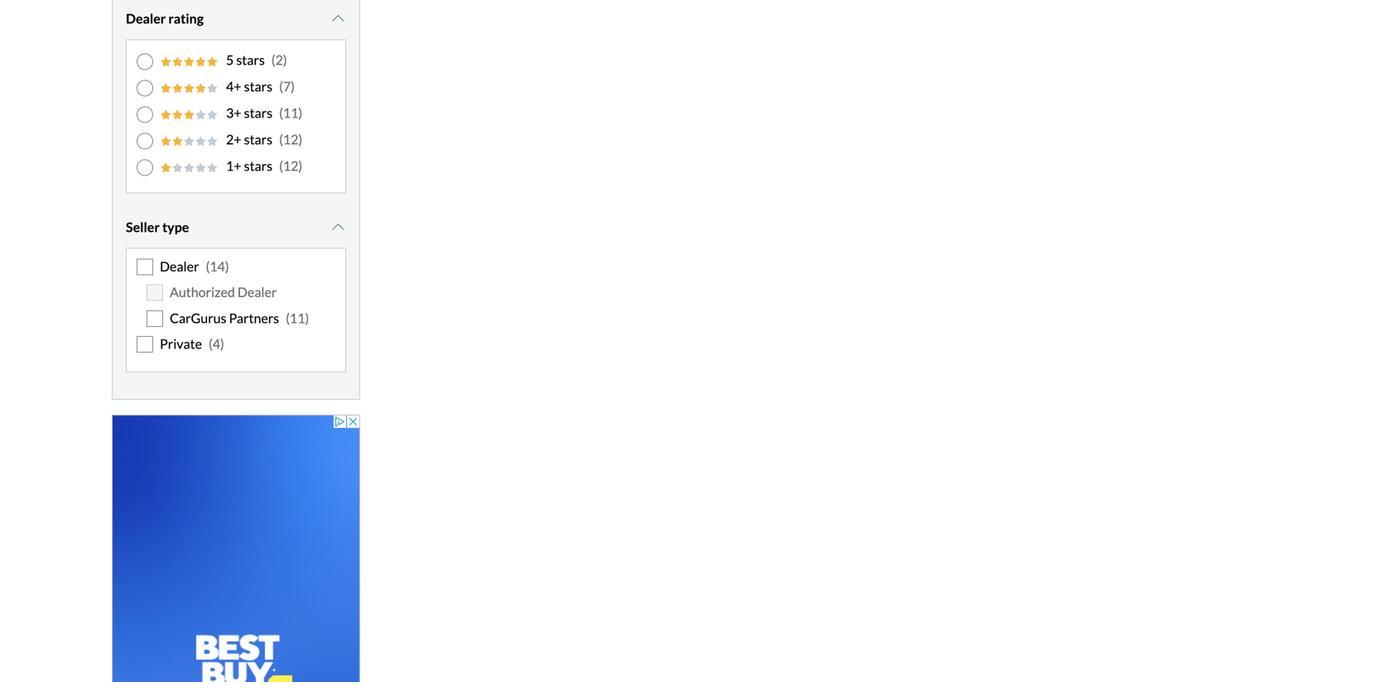 Task type: describe. For each thing, give the bounding box(es) containing it.
1+
[[226, 158, 241, 174]]

partners
[[229, 310, 279, 326]]

seller
[[126, 219, 160, 235]]

dealer for dealer (14)
[[160, 258, 199, 275]]

3+
[[226, 105, 241, 121]]

dealer (14)
[[160, 258, 229, 275]]

0 vertical spatial (11)
[[279, 105, 303, 121]]

2+ stars
[[226, 131, 273, 147]]

5
[[226, 52, 234, 68]]

rating
[[168, 10, 204, 26]]

3+ stars
[[226, 105, 273, 121]]

advertisement region
[[112, 415, 360, 683]]

5 stars
[[226, 52, 265, 68]]

(7)
[[279, 78, 295, 94]]

(4)
[[209, 336, 224, 352]]

(12) for 2+ stars
[[279, 131, 303, 147]]

stars for 5 stars
[[236, 52, 265, 68]]

(14)
[[206, 258, 229, 275]]

stars for 4+ stars
[[244, 78, 273, 94]]

seller type button
[[126, 207, 346, 248]]

stars for 2+ stars
[[244, 131, 273, 147]]

dealer rating
[[126, 10, 204, 26]]

dealer rating button
[[126, 0, 346, 39]]



Task type: vqa. For each thing, say whether or not it's contained in the screenshot.


Task type: locate. For each thing, give the bounding box(es) containing it.
1 vertical spatial (12)
[[279, 158, 303, 174]]

chevron down image
[[330, 12, 346, 25], [330, 221, 346, 234]]

chevron down image inside dealer rating dropdown button
[[330, 12, 346, 25]]

(12) for 1+ stars
[[279, 158, 303, 174]]

seller type
[[126, 219, 189, 235]]

2 vertical spatial dealer
[[238, 284, 277, 300]]

private
[[160, 336, 202, 352]]

2+
[[226, 131, 241, 147]]

(11)
[[279, 105, 303, 121], [286, 310, 309, 326]]

(12)
[[279, 131, 303, 147], [279, 158, 303, 174]]

chevron down image for (14)
[[330, 221, 346, 234]]

(12) right 2+ stars on the top left of page
[[279, 131, 303, 147]]

(2)
[[272, 52, 287, 68]]

1+ stars
[[226, 158, 273, 174]]

2 chevron down image from the top
[[330, 221, 346, 234]]

1 chevron down image from the top
[[330, 12, 346, 25]]

(11) down '(7)'
[[279, 105, 303, 121]]

stars for 3+ stars
[[244, 105, 273, 121]]

0 vertical spatial dealer
[[126, 10, 166, 26]]

chevron down image for (2)
[[330, 12, 346, 25]]

dealer up partners
[[238, 284, 277, 300]]

4+ stars
[[226, 78, 273, 94]]

stars for 1+ stars
[[244, 158, 273, 174]]

4+
[[226, 78, 241, 94]]

1 vertical spatial (11)
[[286, 310, 309, 326]]

0 vertical spatial chevron down image
[[330, 12, 346, 25]]

stars right 5
[[236, 52, 265, 68]]

stars right 1+
[[244, 158, 273, 174]]

authorized dealer
[[170, 284, 277, 300]]

authorized
[[170, 284, 235, 300]]

dealer
[[126, 10, 166, 26], [160, 258, 199, 275], [238, 284, 277, 300]]

stars right 4+
[[244, 78, 273, 94]]

(11) right partners
[[286, 310, 309, 326]]

dealer for dealer rating
[[126, 10, 166, 26]]

chevron down image inside seller type dropdown button
[[330, 221, 346, 234]]

dealer up authorized
[[160, 258, 199, 275]]

stars
[[236, 52, 265, 68], [244, 78, 273, 94], [244, 105, 273, 121], [244, 131, 273, 147], [244, 158, 273, 174]]

type
[[162, 219, 189, 235]]

stars right 3+
[[244, 105, 273, 121]]

private (4)
[[160, 336, 224, 352]]

1 vertical spatial chevron down image
[[330, 221, 346, 234]]

(12) right 1+ stars
[[279, 158, 303, 174]]

1 (12) from the top
[[279, 131, 303, 147]]

1 vertical spatial dealer
[[160, 258, 199, 275]]

stars right 2+
[[244, 131, 273, 147]]

2 (12) from the top
[[279, 158, 303, 174]]

0 vertical spatial (12)
[[279, 131, 303, 147]]

dealer inside dropdown button
[[126, 10, 166, 26]]

cargurus
[[170, 310, 226, 326]]

cargurus partners (11)
[[170, 310, 309, 326]]

dealer left rating
[[126, 10, 166, 26]]



